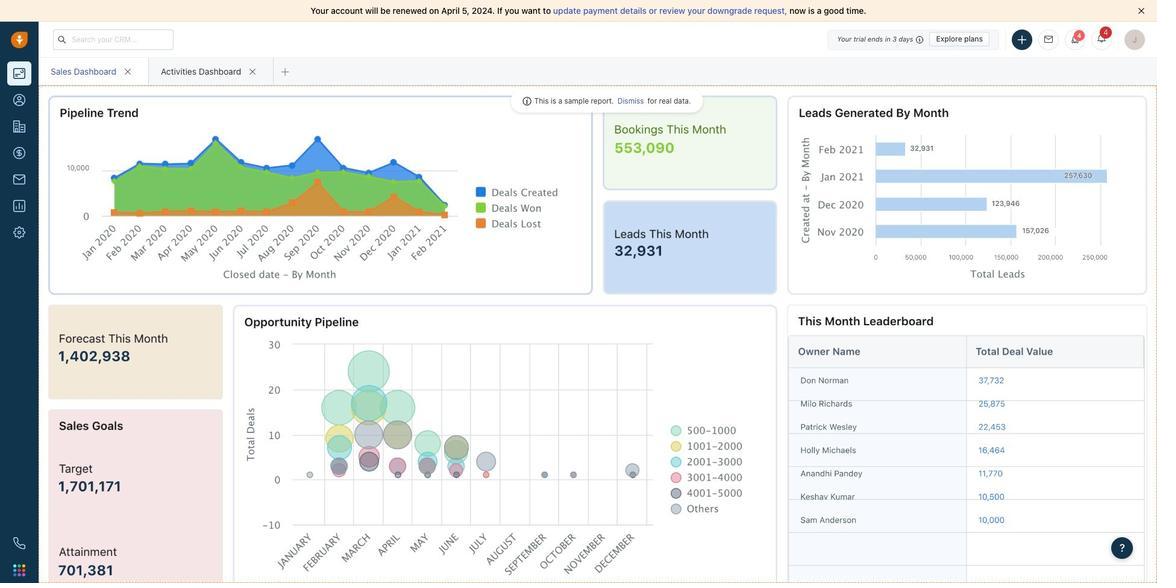 Task type: describe. For each thing, give the bounding box(es) containing it.
Search your CRM... text field
[[53, 29, 174, 50]]



Task type: vqa. For each thing, say whether or not it's contained in the screenshot.
L ICON
no



Task type: locate. For each thing, give the bounding box(es) containing it.
freshworks switcher image
[[13, 565, 25, 577]]

close image
[[1138, 7, 1146, 14]]

phone image
[[13, 538, 25, 550]]

phone element
[[7, 532, 31, 556]]

send email image
[[1045, 36, 1053, 44]]



